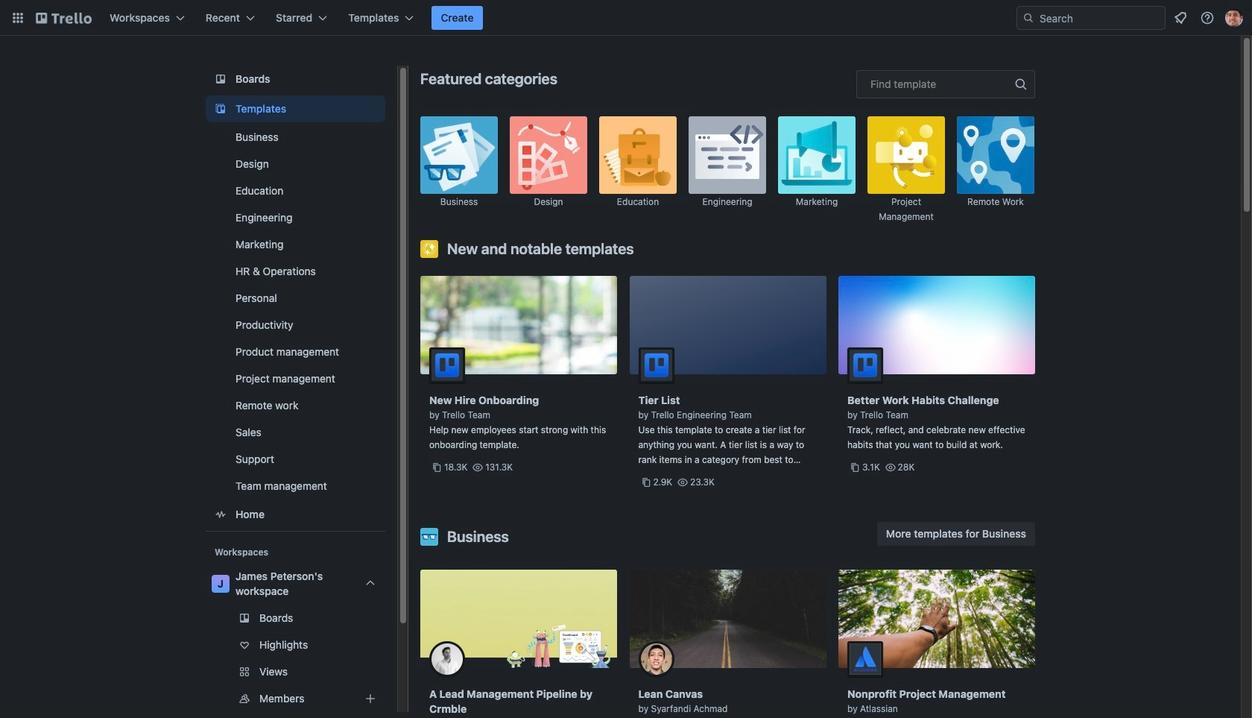 Task type: locate. For each thing, give the bounding box(es) containing it.
1 horizontal spatial trello team image
[[848, 347, 884, 383]]

1 trello team image from the left
[[429, 347, 465, 383]]

forward image
[[383, 690, 400, 708]]

template board image
[[212, 100, 230, 118]]

marketing icon image
[[778, 116, 856, 194]]

0 vertical spatial business icon image
[[421, 116, 498, 194]]

None field
[[857, 70, 1036, 98]]

business icon image
[[421, 116, 498, 194], [421, 528, 438, 546]]

james peterson (jamespeterson93) image
[[1226, 9, 1244, 27]]

open information menu image
[[1200, 10, 1215, 25]]

0 horizontal spatial trello team image
[[429, 347, 465, 383]]

add image
[[362, 690, 380, 708]]

toni, founder @ crmble image
[[429, 641, 465, 677]]

forward image
[[383, 663, 400, 681]]

trello engineering team image
[[639, 347, 674, 383]]

trello team image
[[429, 347, 465, 383], [848, 347, 884, 383]]

engineering icon image
[[689, 116, 767, 194]]

syarfandi achmad image
[[639, 641, 674, 677]]

1 vertical spatial business icon image
[[421, 528, 438, 546]]

1 business icon image from the top
[[421, 116, 498, 194]]

2 trello team image from the left
[[848, 347, 884, 383]]



Task type: describe. For each thing, give the bounding box(es) containing it.
design icon image
[[510, 116, 588, 194]]

search image
[[1023, 12, 1035, 24]]

0 notifications image
[[1172, 9, 1190, 27]]

switch to… image
[[10, 10, 25, 25]]

primary element
[[0, 0, 1253, 36]]

remote work icon image
[[957, 116, 1035, 194]]

back to home image
[[36, 6, 92, 30]]

2 business icon image from the top
[[421, 528, 438, 546]]

project management icon image
[[868, 116, 945, 194]]

atlassian image
[[848, 641, 884, 677]]

education icon image
[[600, 116, 677, 194]]

Search field
[[1017, 6, 1166, 30]]

home image
[[212, 506, 230, 523]]

board image
[[212, 70, 230, 88]]



Task type: vqa. For each thing, say whether or not it's contained in the screenshot.
Your boards with 7 items element
no



